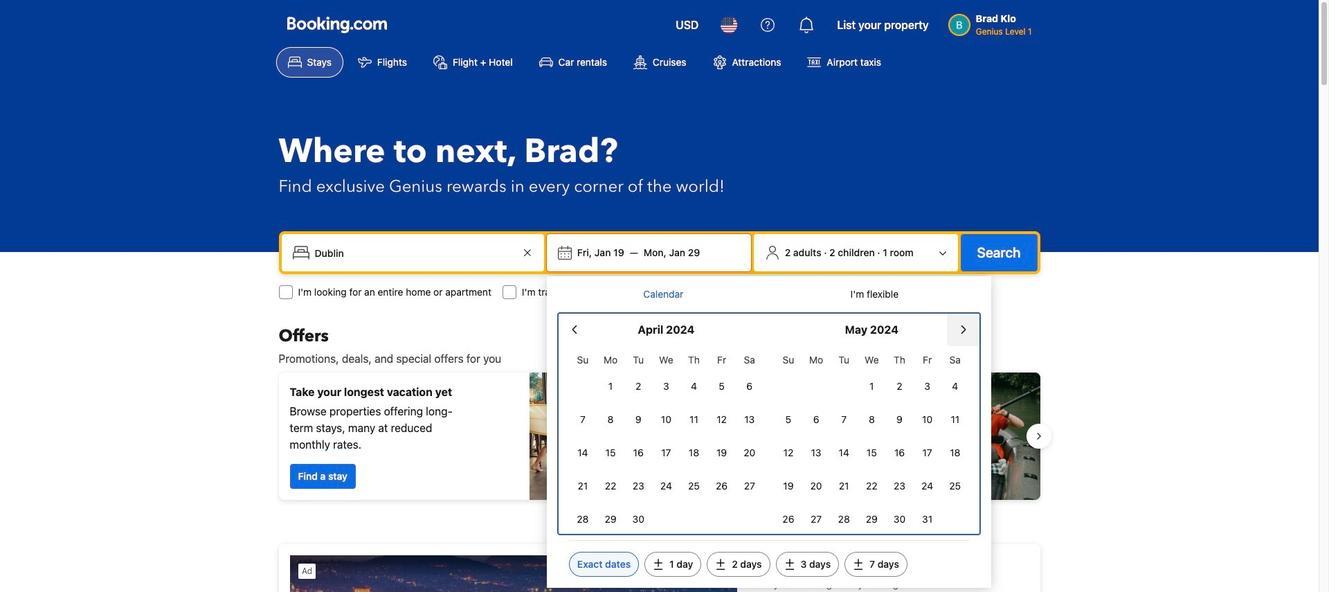 Task type: locate. For each thing, give the bounding box(es) containing it.
31 May 2024 checkbox
[[914, 504, 942, 535]]

9 April 2024 checkbox
[[625, 404, 653, 435]]

30 April 2024 checkbox
[[625, 504, 653, 535]]

grid
[[569, 346, 764, 535], [775, 346, 969, 535]]

22 May 2024 checkbox
[[858, 471, 886, 501]]

23 May 2024 checkbox
[[886, 471, 914, 501]]

14 April 2024 checkbox
[[569, 438, 597, 468]]

0 horizontal spatial grid
[[569, 346, 764, 535]]

28 April 2024 checkbox
[[569, 504, 597, 535]]

15 May 2024 checkbox
[[858, 438, 886, 468]]

28 May 2024 checkbox
[[830, 504, 858, 535]]

30 May 2024 checkbox
[[886, 504, 914, 535]]

18 May 2024 checkbox
[[942, 438, 969, 468]]

21 April 2024 checkbox
[[569, 471, 597, 501]]

11 April 2024 checkbox
[[680, 404, 708, 435]]

20 May 2024 checkbox
[[803, 471, 830, 501]]

24 May 2024 checkbox
[[914, 471, 942, 501]]

1 grid from the left
[[569, 346, 764, 535]]

29 May 2024 checkbox
[[858, 504, 886, 535]]

23 April 2024 checkbox
[[625, 471, 653, 501]]

26 April 2024 checkbox
[[708, 471, 736, 501]]

5 May 2024 checkbox
[[775, 404, 803, 435]]

Where are you going? field
[[309, 240, 519, 265]]

15 April 2024 checkbox
[[597, 438, 625, 468]]

main content
[[268, 325, 1052, 592]]

tab list
[[558, 276, 981, 314]]

7 May 2024 checkbox
[[830, 404, 858, 435]]

17 April 2024 checkbox
[[653, 438, 680, 468]]

8 May 2024 checkbox
[[858, 404, 886, 435]]

2 April 2024 checkbox
[[625, 371, 653, 402]]

14 May 2024 checkbox
[[830, 438, 858, 468]]

25 May 2024 checkbox
[[942, 471, 969, 501]]

6 May 2024 checkbox
[[803, 404, 830, 435]]

4 April 2024 checkbox
[[680, 371, 708, 402]]

29 April 2024 checkbox
[[597, 504, 625, 535]]

region
[[268, 367, 1052, 506]]

1 horizontal spatial grid
[[775, 346, 969, 535]]



Task type: vqa. For each thing, say whether or not it's contained in the screenshot.
United States corresponding to Great stay
no



Task type: describe. For each thing, give the bounding box(es) containing it.
3 May 2024 checkbox
[[914, 371, 942, 402]]

22 April 2024 checkbox
[[597, 471, 625, 501]]

take your longest vacation yet image
[[529, 373, 654, 500]]

12 April 2024 checkbox
[[708, 404, 736, 435]]

3 April 2024 checkbox
[[653, 371, 680, 402]]

8 April 2024 checkbox
[[597, 404, 625, 435]]

4 May 2024 checkbox
[[942, 371, 969, 402]]

your account menu brad klo genius level 1 element
[[949, 6, 1038, 38]]

19 May 2024 checkbox
[[775, 471, 803, 501]]

booking.com image
[[287, 17, 387, 33]]

13 April 2024 checkbox
[[736, 404, 764, 435]]

17 May 2024 checkbox
[[914, 438, 942, 468]]

16 April 2024 checkbox
[[625, 438, 653, 468]]

21 May 2024 checkbox
[[830, 471, 858, 501]]

19 April 2024 checkbox
[[708, 438, 736, 468]]

9 May 2024 checkbox
[[886, 404, 914, 435]]

27 May 2024 checkbox
[[803, 504, 830, 535]]

11 May 2024 checkbox
[[942, 404, 969, 435]]

a young girl and woman kayak on a river image
[[665, 373, 1041, 500]]

7 April 2024 checkbox
[[569, 404, 597, 435]]

13 May 2024 checkbox
[[803, 438, 830, 468]]

10 April 2024 checkbox
[[653, 404, 680, 435]]

1 May 2024 checkbox
[[858, 371, 886, 402]]

20 April 2024 checkbox
[[736, 438, 764, 468]]

24 April 2024 checkbox
[[653, 471, 680, 501]]

2 grid from the left
[[775, 346, 969, 535]]

2 May 2024 checkbox
[[886, 371, 914, 402]]

18 April 2024 checkbox
[[680, 438, 708, 468]]

27 April 2024 checkbox
[[736, 471, 764, 501]]

16 May 2024 checkbox
[[886, 438, 914, 468]]

1 April 2024 checkbox
[[597, 371, 625, 402]]

6 April 2024 checkbox
[[736, 371, 764, 402]]

25 April 2024 checkbox
[[680, 471, 708, 501]]

26 May 2024 checkbox
[[775, 504, 803, 535]]

10 May 2024 checkbox
[[914, 404, 942, 435]]

12 May 2024 checkbox
[[775, 438, 803, 468]]

5 April 2024 checkbox
[[708, 371, 736, 402]]



